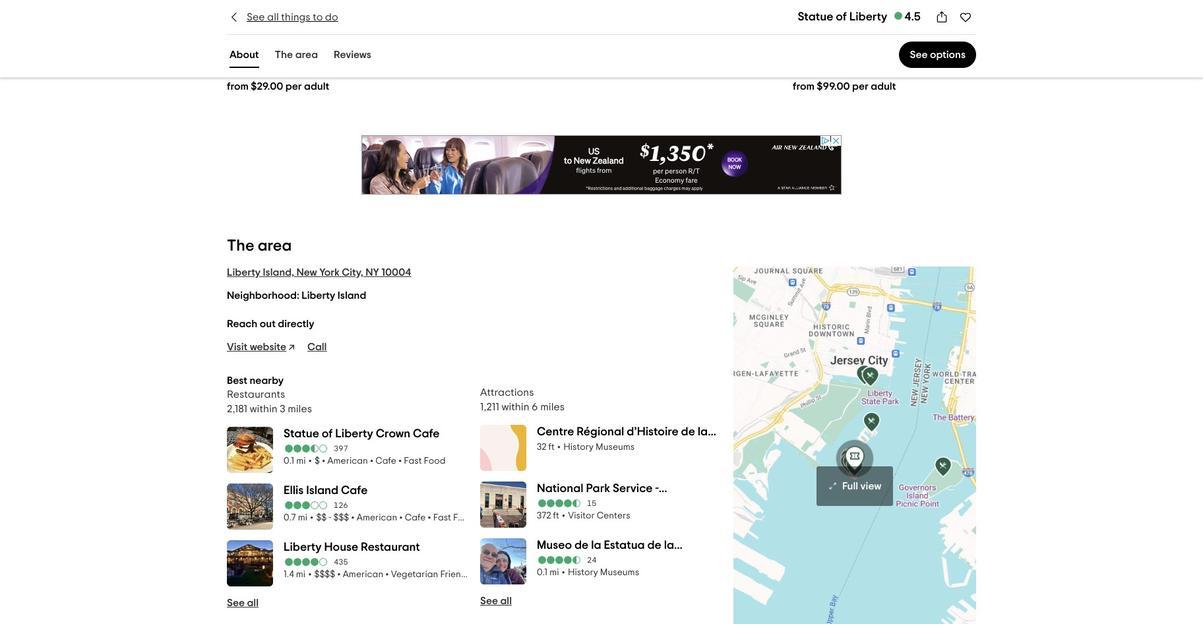 Task type: vqa. For each thing, say whether or not it's contained in the screenshot.
THE 'DUBAI' link
no



Task type: locate. For each thing, give the bounding box(es) containing it.
2 recommended link from the left
[[604, 0, 782, 77]]

york up sightseeing
[[819, 0, 842, 10]]

history museums right 32 ft
[[564, 443, 635, 452]]

within inside best nearby restaurants 2,181 within 3 miles
[[250, 404, 278, 414]]

from down historical
[[227, 81, 249, 92]]

1 horizontal spatial the
[[275, 49, 293, 60]]

museums down '4.5 of 5 bubbles. 24 reviews' element
[[600, 568, 639, 577]]

mi right 1.4 on the bottom left of the page
[[296, 570, 306, 579]]

museo de la estatua de la libertad
[[537, 540, 674, 566]]

1 vertical spatial ft
[[553, 511, 559, 521]]

1 horizontal spatial de
[[648, 540, 662, 552]]

$99.00
[[817, 81, 850, 92]]

0.1 left $
[[284, 457, 294, 466]]

0 vertical spatial american
[[327, 457, 368, 466]]

cafe
[[413, 428, 440, 440], [376, 457, 396, 466], [341, 485, 368, 497], [405, 513, 426, 523]]

neighborhood : liberty island
[[227, 290, 366, 301]]

0 horizontal spatial 0.1 mi
[[284, 457, 306, 466]]

cafe inside $$ - $$$ • american • cafe • fast foo d
[[405, 513, 426, 523]]

0 vertical spatial of
[[341, 0, 352, 10]]

york up express
[[253, 0, 275, 10]]

0 horizontal spatial all
[[247, 598, 259, 608]]

1 vertical spatial of
[[836, 11, 847, 23]]

0 horizontal spatial adult
[[304, 81, 329, 92]]

1 per from the left
[[286, 81, 302, 92]]

4.5 of 5 bubbles. 341 reviews element
[[227, 29, 405, 38]]

0 horizontal spatial la
[[591, 540, 601, 552]]

history museums for 32 ft
[[564, 443, 635, 452]]

york left city, at top
[[319, 267, 340, 278]]

american
[[327, 457, 368, 466], [357, 513, 397, 523], [343, 570, 383, 579]]

island up 126
[[306, 485, 338, 497]]

history museums for 0.1 mi
[[568, 568, 639, 577]]

1 adult from the left
[[304, 81, 329, 92]]

mi down libertad
[[550, 568, 559, 577]]

1 vertical spatial statue
[[798, 11, 834, 23]]

liberty
[[354, 0, 392, 10], [850, 11, 888, 23], [227, 267, 261, 278], [302, 290, 335, 301], [335, 428, 373, 440], [284, 542, 322, 554]]

of down in
[[836, 11, 847, 23]]

0 horizontal spatial of
[[322, 428, 333, 440]]

0 horizontal spatial within
[[250, 404, 278, 414]]

la up '4.5 of 5 bubbles. 24 reviews' element
[[664, 540, 674, 552]]

see
[[247, 12, 265, 22], [910, 49, 928, 60], [480, 596, 498, 606], [227, 598, 245, 608]]

liberty up the neighborhood
[[227, 267, 261, 278]]

de up 24
[[575, 540, 589, 552]]

cafe up restaurant at the left bottom
[[405, 513, 426, 523]]

liberty up 397
[[335, 428, 373, 440]]

0 horizontal spatial recommended link
[[416, 0, 594, 77]]

new inside "new york in one day guided sightseeing tour"
[[793, 0, 816, 10]]

within down attractions at the left bottom
[[502, 402, 530, 412]]

1 vertical spatial island
[[306, 485, 338, 497]]

0.1 mi left $
[[284, 457, 306, 466]]

new inside liberty island, new york city, ny 10004 "button"
[[297, 267, 317, 278]]

fast left food
[[404, 457, 422, 466]]

history museums
[[564, 443, 635, 452], [568, 568, 639, 577]]

per for tour
[[852, 81, 869, 92]]

see all things to do
[[247, 12, 338, 22]]

1 horizontal spatial adult
[[871, 81, 896, 92]]

share image
[[936, 11, 949, 24]]

0.1 mi
[[284, 457, 306, 466], [537, 568, 559, 577]]

the area up tours
[[275, 49, 318, 60]]

about button
[[227, 46, 262, 68]]

historical tours
[[227, 65, 293, 74]]

per down tours
[[286, 81, 302, 92]]

american down 397
[[327, 457, 368, 466]]

museums up 4.5 of 5 bubbles. 15 reviews element
[[596, 443, 635, 452]]

32 ft
[[537, 443, 555, 452]]

cafe down "3.5 of 5 bubbles. 397 reviews" element
[[376, 457, 396, 466]]

0 vertical spatial museums
[[596, 443, 635, 452]]

new york city statue of liberty super express cruise
[[227, 0, 392, 24]]

cruise
[[305, 13, 339, 24]]

0 vertical spatial history museums
[[564, 443, 635, 452]]

miles right 6
[[540, 402, 565, 412]]

1 horizontal spatial la
[[664, 540, 674, 552]]

d
[[284, 525, 290, 534]]

1 vertical spatial fast
[[433, 513, 451, 523]]

1 horizontal spatial 0.1
[[537, 568, 548, 577]]

museums for 32 ft
[[596, 443, 635, 452]]

341
[[277, 30, 291, 38]]

historical
[[227, 65, 268, 74]]

0 horizontal spatial per
[[286, 81, 302, 92]]

0.1 down libertad
[[537, 568, 548, 577]]

0 vertical spatial area
[[295, 49, 318, 60]]

1 from from the left
[[227, 81, 249, 92]]

new for new york city statue of liberty super express cruise
[[227, 0, 250, 10]]

tab list
[[211, 44, 390, 71]]

0 vertical spatial ft
[[549, 443, 555, 452]]

4.5 of 5 bubbles. 15 reviews element
[[537, 499, 723, 508]]

1 horizontal spatial new
[[297, 267, 317, 278]]

island down city, at top
[[338, 290, 366, 301]]

$$$$ • american • vegetarian friendl y • vegan options
[[284, 570, 469, 590]]

the
[[275, 49, 293, 60], [227, 238, 254, 254]]

ft right 372
[[553, 511, 559, 521]]

0 horizontal spatial 0.1
[[284, 457, 294, 466]]

0 horizontal spatial from
[[227, 81, 249, 92]]

1 horizontal spatial miles
[[540, 402, 565, 412]]

2 horizontal spatial recommended
[[621, 31, 685, 41]]

de
[[575, 540, 589, 552], [648, 540, 662, 552]]

of inside 'new york city statue of liberty super express cruise'
[[341, 0, 352, 10]]

2 adult from the left
[[871, 81, 896, 92]]

2 vertical spatial of
[[322, 428, 333, 440]]

1 vertical spatial american
[[357, 513, 397, 523]]

1 vertical spatial 0.1 mi
[[537, 568, 559, 577]]

ft right 32
[[549, 443, 555, 452]]

liberty up reviews
[[354, 0, 392, 10]]

new up super
[[227, 0, 250, 10]]

0 vertical spatial the area
[[275, 49, 318, 60]]

adult right $99.00
[[871, 81, 896, 92]]

american inside $$$$ • american • vegetarian friendl y • vegan options
[[343, 570, 383, 579]]

0 horizontal spatial miles
[[288, 404, 312, 414]]

0 vertical spatial the
[[275, 49, 293, 60]]

liberty house restaurant
[[284, 542, 420, 554]]

2 horizontal spatial new
[[793, 0, 816, 10]]

1.4 mi
[[284, 570, 306, 579]]

area up island,
[[258, 238, 292, 254]]

2 from from the left
[[793, 81, 815, 92]]

0 vertical spatial statue
[[303, 0, 338, 10]]

from
[[227, 81, 249, 92], [793, 81, 815, 92]]

from left $99.00
[[793, 81, 815, 92]]

ft
[[549, 443, 555, 452], [553, 511, 559, 521]]

new up sightseeing
[[793, 0, 816, 10]]

new
[[227, 0, 250, 10], [793, 0, 816, 10], [297, 267, 317, 278]]

$
[[315, 457, 320, 466]]

1 vertical spatial the
[[227, 238, 254, 254]]

see all link
[[480, 595, 512, 608], [227, 597, 259, 610]]

best nearby restaurants 2,181 within 3 miles
[[227, 375, 312, 414]]

history down 24
[[568, 568, 598, 577]]

1 horizontal spatial york
[[319, 267, 340, 278]]

1 la from the left
[[591, 540, 601, 552]]

1 horizontal spatial see all link
[[480, 595, 512, 608]]

0 horizontal spatial see all link
[[227, 597, 259, 610]]

2 de from the left
[[648, 540, 662, 552]]

see inside the see options button
[[910, 49, 928, 60]]

1 horizontal spatial recommended link
[[604, 0, 782, 77]]

1 horizontal spatial see all
[[480, 596, 512, 606]]

liberty inside liberty island, new york city, ny 10004 "button"
[[227, 267, 261, 278]]

statue inside 'new york city statue of liberty super express cruise'
[[303, 0, 338, 10]]

of up 4.5 of 5 bubbles. 341 reviews element
[[341, 0, 352, 10]]

de up '4.5 of 5 bubbles. 24 reviews' element
[[648, 540, 662, 552]]

1 horizontal spatial recommended
[[433, 31, 497, 41]]

1 horizontal spatial fast
[[433, 513, 451, 523]]

american for restaurant
[[343, 570, 383, 579]]

miles
[[540, 402, 565, 412], [288, 404, 312, 414]]

2 la from the left
[[664, 540, 674, 552]]

area inside the area button
[[295, 49, 318, 60]]

3.0 of 5 bubbles. 126 reviews element
[[284, 501, 470, 510]]

1 vertical spatial area
[[258, 238, 292, 254]]

0 vertical spatial 0.1 mi
[[284, 457, 306, 466]]

things
[[281, 12, 311, 22]]

0 vertical spatial island
[[338, 290, 366, 301]]

the area button
[[272, 46, 321, 68]]

york inside "button"
[[319, 267, 340, 278]]

american for liberty
[[327, 457, 368, 466]]

1 vertical spatial history
[[568, 568, 598, 577]]

statue of liberty
[[798, 11, 888, 23]]

super
[[227, 13, 259, 24]]

see all things to do link
[[227, 10, 338, 24]]

0 horizontal spatial recommended
[[244, 47, 308, 56]]

2 horizontal spatial of
[[836, 11, 847, 23]]

fast left the foo at the left
[[433, 513, 451, 523]]

mi right 0.7
[[298, 513, 307, 523]]

-
[[329, 513, 331, 523]]

the area up island,
[[227, 238, 292, 254]]

1 de from the left
[[575, 540, 589, 552]]

new up :
[[297, 267, 317, 278]]

0.1 mi down libertad
[[537, 568, 559, 577]]

history
[[564, 443, 594, 452], [568, 568, 598, 577]]

1 horizontal spatial from
[[793, 81, 815, 92]]

1 horizontal spatial 0.1 mi
[[537, 568, 559, 577]]

1 horizontal spatial within
[[502, 402, 530, 412]]

la up 24
[[591, 540, 601, 552]]

adult
[[304, 81, 329, 92], [871, 81, 896, 92]]

1 horizontal spatial area
[[295, 49, 318, 60]]

2 per from the left
[[852, 81, 869, 92]]

2 vertical spatial statue
[[284, 428, 319, 440]]

within down restaurants
[[250, 404, 278, 414]]

view
[[861, 481, 882, 491]]

centers
[[597, 511, 630, 521]]

history right 32 ft
[[564, 443, 594, 452]]

1 vertical spatial history museums
[[568, 568, 639, 577]]

1.4
[[284, 570, 294, 579]]

0 vertical spatial fast
[[404, 457, 422, 466]]

the up the neighborhood
[[227, 238, 254, 254]]

the inside button
[[275, 49, 293, 60]]

mi
[[296, 457, 306, 466], [298, 513, 307, 523], [550, 568, 559, 577], [296, 570, 306, 579]]

1 horizontal spatial of
[[341, 0, 352, 10]]

0 horizontal spatial de
[[575, 540, 589, 552]]

0 horizontal spatial fast
[[404, 457, 422, 466]]

per right $99.00
[[852, 81, 869, 92]]

of for statue of liberty
[[836, 11, 847, 23]]

mi left $
[[296, 457, 306, 466]]

126
[[334, 501, 348, 509]]

tour
[[858, 13, 882, 24]]

history museums down 24
[[568, 568, 639, 577]]

york inside 'new york city statue of liberty super express cruise'
[[253, 0, 275, 10]]

call
[[307, 342, 327, 352]]

american down 4.0 of 5 bubbles. 435 reviews element
[[343, 570, 383, 579]]

per for express
[[286, 81, 302, 92]]

see inside see all things to do link
[[247, 12, 265, 22]]

york inside "new york in one day guided sightseeing tour"
[[819, 0, 842, 10]]

2 horizontal spatial york
[[819, 0, 842, 10]]

1 vertical spatial 0.1
[[537, 568, 548, 577]]

1 horizontal spatial per
[[852, 81, 869, 92]]

fast inside $$ - $$$ • american • cafe • fast foo d
[[433, 513, 451, 523]]

the area inside button
[[275, 49, 318, 60]]

miles right "3"
[[288, 404, 312, 414]]

vegan
[[296, 581, 323, 590]]

0 vertical spatial history
[[564, 443, 594, 452]]

0 vertical spatial 0.1
[[284, 457, 294, 466]]

museums
[[596, 443, 635, 452], [600, 568, 639, 577]]

y
[[284, 581, 288, 590]]

estatua
[[604, 540, 645, 552]]

0 horizontal spatial york
[[253, 0, 275, 10]]

1 vertical spatial museums
[[600, 568, 639, 577]]

ft for 372 ft
[[553, 511, 559, 521]]

2 vertical spatial american
[[343, 570, 383, 579]]

0 horizontal spatial new
[[227, 0, 250, 10]]

area down 4.5 of 5 bubbles. 341 reviews element
[[295, 49, 318, 60]]

the up tours
[[275, 49, 293, 60]]

tours
[[270, 65, 293, 74]]

adult down the area button
[[304, 81, 329, 92]]

within
[[502, 402, 530, 412], [250, 404, 278, 414]]

visitor centers
[[568, 511, 630, 521]]

city
[[278, 0, 300, 10]]

island
[[338, 290, 366, 301], [306, 485, 338, 497]]

vegetarian
[[391, 570, 438, 579]]

american down 3.0 of 5 bubbles. 126 reviews element
[[357, 513, 397, 523]]

mi for statue of liberty crown cafe
[[296, 457, 306, 466]]

new inside 'new york city statue of liberty super express cruise'
[[227, 0, 250, 10]]

of up "3.5 of 5 bubbles. 397 reviews" element
[[322, 428, 333, 440]]



Task type: describe. For each thing, give the bounding box(es) containing it.
in
[[844, 0, 853, 10]]

attractions
[[480, 387, 534, 398]]

cafe up food
[[413, 428, 440, 440]]

0 horizontal spatial area
[[258, 238, 292, 254]]

full view
[[842, 481, 882, 491]]

$ • american • cafe • fast food
[[315, 457, 446, 466]]

visitor
[[568, 511, 595, 521]]

0.1 for statue of liberty crown cafe
[[284, 457, 294, 466]]

statue of liberty crown cafe
[[284, 428, 440, 440]]

day
[[881, 0, 902, 10]]

liberty inside 'new york city statue of liberty super express cruise'
[[354, 0, 392, 10]]

sightseeing
[[793, 13, 856, 24]]

reviews
[[334, 49, 371, 60]]

guided
[[905, 0, 945, 10]]

ny
[[366, 267, 379, 278]]

$29.00
[[251, 81, 283, 92]]

neighborhood
[[227, 290, 297, 301]]

best
[[227, 375, 247, 386]]

24
[[587, 556, 597, 564]]

miles inside attractions 1,211 within 6 miles
[[540, 402, 565, 412]]

$$ - $$$ • american • cafe • fast foo d
[[284, 513, 469, 534]]

foo
[[453, 513, 469, 523]]

mi for liberty house restaurant
[[296, 570, 306, 579]]

liberty down one
[[850, 11, 888, 23]]

miles inside best nearby restaurants 2,181 within 3 miles
[[288, 404, 312, 414]]

4.5 of 5 bubbles. 24 reviews element
[[537, 556, 723, 565]]

0.1 mi for museo de la estatua de la libertad
[[537, 568, 559, 577]]

options
[[930, 49, 966, 60]]

of for statue of liberty crown cafe
[[322, 428, 333, 440]]

ft for 32 ft
[[549, 443, 555, 452]]

express
[[261, 13, 302, 24]]

from for new york in one day guided sightseeing tour
[[793, 81, 815, 92]]

see options
[[910, 49, 966, 60]]

one
[[856, 0, 879, 10]]

statue for statue of liberty crown cafe
[[284, 428, 319, 440]]

do
[[325, 12, 338, 22]]

new for new york in one day guided sightseeing tour
[[793, 0, 816, 10]]

food
[[424, 457, 446, 466]]

:
[[297, 290, 299, 301]]

4.0 of 5 bubbles. 435 reviews element
[[284, 557, 470, 567]]

libertad
[[537, 554, 583, 566]]

visit website
[[227, 342, 286, 352]]

website
[[250, 342, 286, 352]]

recommended for first 'recommended' link from right
[[621, 31, 685, 41]]

1 vertical spatial the area
[[227, 238, 292, 254]]

reviews button
[[331, 46, 374, 68]]

reach out directly
[[227, 319, 314, 329]]

recommended for 1st 'recommended' link from left
[[433, 31, 497, 41]]

3,610
[[843, 30, 864, 38]]

mi for museo de la estatua de la libertad
[[550, 568, 559, 577]]

mi for ellis island cafe
[[298, 513, 307, 523]]

full view button
[[734, 267, 976, 624]]

house
[[324, 542, 358, 554]]

museums for 0.1 mi
[[600, 568, 639, 577]]

1 recommended link from the left
[[416, 0, 594, 77]]

397
[[334, 445, 348, 453]]

american inside $$ - $$$ • american • cafe • fast foo d
[[357, 513, 397, 523]]

$$$
[[333, 513, 349, 523]]

3
[[280, 404, 285, 414]]

tab list containing about
[[211, 44, 390, 71]]

out
[[260, 319, 276, 329]]

restaurants
[[227, 389, 285, 400]]

ellis island cafe
[[284, 485, 368, 497]]

call link
[[307, 341, 327, 354]]

new york in one day guided sightseeing tour
[[793, 0, 945, 24]]

to
[[313, 12, 323, 22]]

visit
[[227, 342, 248, 352]]

0.7 mi
[[284, 513, 307, 523]]

0 horizontal spatial the
[[227, 238, 254, 254]]

$$
[[316, 513, 327, 523]]

2,181
[[227, 404, 247, 414]]

372 ft
[[537, 511, 559, 521]]

directly
[[278, 319, 314, 329]]

restaurant
[[361, 542, 420, 554]]

4.5
[[905, 11, 921, 23]]

reach
[[227, 319, 258, 329]]

advertisement region
[[362, 135, 842, 195]]

1 horizontal spatial all
[[267, 12, 279, 22]]

5.0 of 5 bubbles. 3,610 reviews element
[[793, 29, 971, 38]]

1,211
[[480, 402, 499, 412]]

0.7
[[284, 513, 296, 523]]

options
[[325, 581, 359, 590]]

0.1 mi for statue of liberty crown cafe
[[284, 457, 306, 466]]

$$$$
[[314, 570, 335, 579]]

see options button
[[900, 42, 976, 68]]

york for in
[[819, 0, 842, 10]]

10004
[[382, 267, 411, 278]]

history for mi
[[568, 568, 598, 577]]

save to a trip image
[[959, 11, 972, 24]]

0 horizontal spatial see all
[[227, 598, 259, 608]]

statue for statue of liberty
[[798, 11, 834, 23]]

435
[[334, 558, 348, 566]]

372
[[537, 511, 551, 521]]

york for city
[[253, 0, 275, 10]]

cafe up 126
[[341, 485, 368, 497]]

from $29.00 per adult
[[227, 81, 329, 92]]

liberty island, new york city, ny 10004
[[227, 267, 411, 278]]

liberty right :
[[302, 290, 335, 301]]

15
[[587, 499, 597, 507]]

about
[[230, 49, 259, 60]]

3.5 of 5 bubbles. 397 reviews element
[[284, 444, 470, 453]]

32
[[537, 443, 547, 452]]

within inside attractions 1,211 within 6 miles
[[502, 402, 530, 412]]

adult for tour
[[871, 81, 896, 92]]

liberty down d
[[284, 542, 322, 554]]

2 horizontal spatial all
[[500, 596, 512, 606]]

from for new york city statue of liberty super express cruise
[[227, 81, 249, 92]]

nearby
[[250, 375, 284, 386]]

full
[[842, 481, 858, 491]]

6
[[532, 402, 538, 412]]

city,
[[342, 267, 363, 278]]

from $99.00 per adult
[[793, 81, 896, 92]]

ellis
[[284, 485, 304, 497]]

crown
[[376, 428, 411, 440]]

museo
[[537, 540, 572, 552]]

adult for express
[[304, 81, 329, 92]]

0.1 for museo de la estatua de la libertad
[[537, 568, 548, 577]]

attractions 1,211 within 6 miles
[[480, 387, 565, 412]]

history for ft
[[564, 443, 594, 452]]



